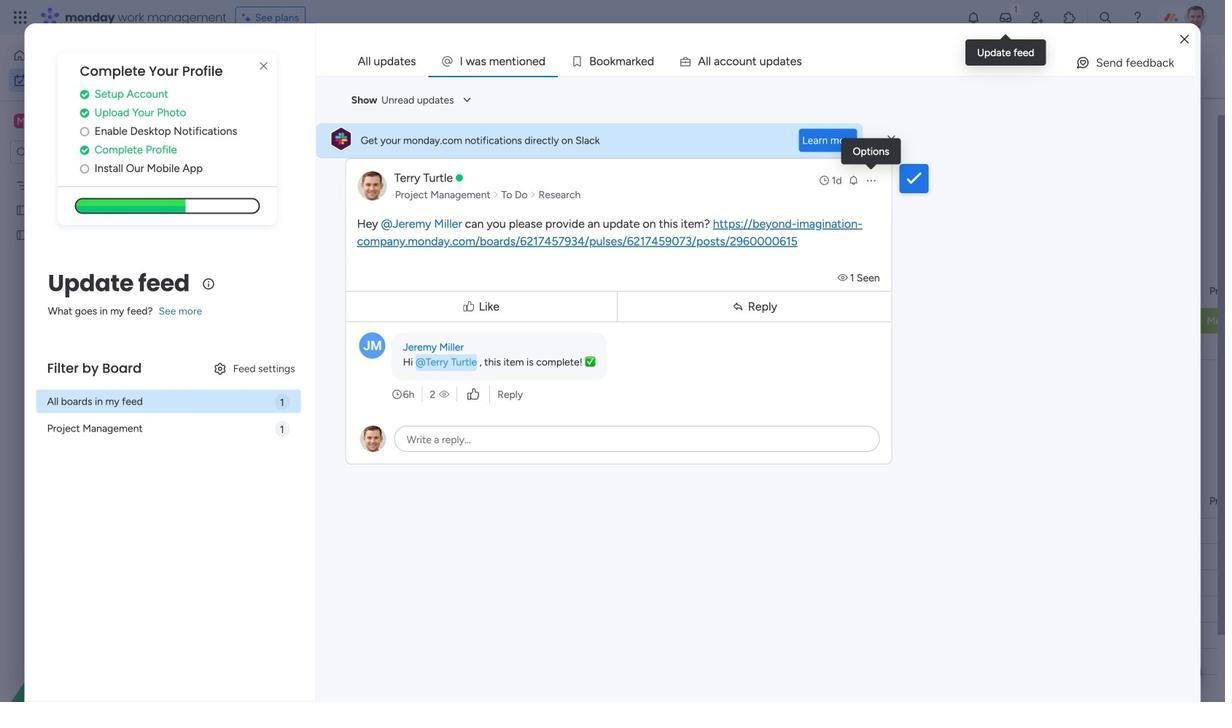Task type: describe. For each thing, give the bounding box(es) containing it.
2 vertical spatial option
[[0, 172, 186, 175]]

reminder image
[[848, 174, 859, 186]]

2 slider arrow image from the left
[[530, 187, 536, 202]]

v2 like image
[[468, 386, 479, 403]]

Search in workspace field
[[31, 144, 122, 161]]

0 vertical spatial option
[[9, 44, 177, 67]]

v2 seen image
[[838, 272, 850, 284]]

close image
[[1180, 34, 1189, 45]]

0 vertical spatial dapulse x slim image
[[255, 58, 272, 75]]

terry turtle image
[[1184, 6, 1208, 29]]

lottie animation element
[[0, 555, 186, 702]]

update feed image
[[998, 10, 1013, 25]]

invite members image
[[1030, 10, 1045, 25]]

circle o image
[[80, 163, 89, 174]]

notifications image
[[966, 10, 981, 25]]

search image
[[392, 121, 404, 133]]

circle o image
[[80, 126, 89, 137]]

1 vertical spatial dapulse x slim image
[[888, 133, 895, 146]]

public board image
[[15, 228, 29, 242]]

workspace selection element
[[14, 112, 122, 131]]



Task type: locate. For each thing, give the bounding box(es) containing it.
public board image
[[15, 203, 29, 217]]

option down search in workspace field
[[0, 172, 186, 175]]

select product image
[[13, 10, 28, 25]]

1 image
[[1009, 1, 1022, 17]]

check circle image up circle o image
[[80, 107, 89, 118]]

tab list
[[345, 47, 1195, 76]]

option
[[9, 44, 177, 67], [9, 69, 177, 92], [0, 172, 186, 175]]

search everything image
[[1098, 10, 1113, 25]]

Filter dashboard by text search field
[[277, 115, 410, 139]]

dapulse x slim image
[[255, 58, 272, 75], [888, 133, 895, 146]]

option up 'workspace selection' "element"
[[9, 69, 177, 92]]

tab
[[345, 47, 428, 76]]

1 horizontal spatial dapulse x slim image
[[888, 133, 895, 146]]

monday marketplace image
[[1062, 10, 1077, 25]]

0 horizontal spatial dapulse x slim image
[[255, 58, 272, 75]]

list box
[[0, 170, 186, 444]]

v2 seen image
[[439, 387, 449, 402]]

slider arrow image
[[493, 187, 499, 202], [530, 187, 536, 202]]

0 vertical spatial check circle image
[[80, 107, 89, 118]]

help image
[[1130, 10, 1145, 25]]

option up check circle image
[[9, 44, 177, 67]]

check circle image
[[80, 89, 89, 100]]

check circle image up circle o icon
[[80, 145, 89, 156]]

1 check circle image from the top
[[80, 107, 89, 118]]

workspace image
[[14, 113, 28, 129]]

1 vertical spatial option
[[9, 69, 177, 92]]

options image
[[865, 175, 877, 186]]

see plans image
[[242, 9, 255, 26]]

1 slider arrow image from the left
[[493, 187, 499, 202]]

1 vertical spatial check circle image
[[80, 145, 89, 156]]

0 horizontal spatial slider arrow image
[[493, 187, 499, 202]]

check circle image
[[80, 107, 89, 118], [80, 145, 89, 156]]

None search field
[[277, 115, 410, 139]]

give feedback image
[[1076, 55, 1090, 70]]

lottie animation image
[[0, 555, 186, 702]]

2 check circle image from the top
[[80, 145, 89, 156]]

1 horizontal spatial slider arrow image
[[530, 187, 536, 202]]



Task type: vqa. For each thing, say whether or not it's contained in the screenshot.
'management'
no



